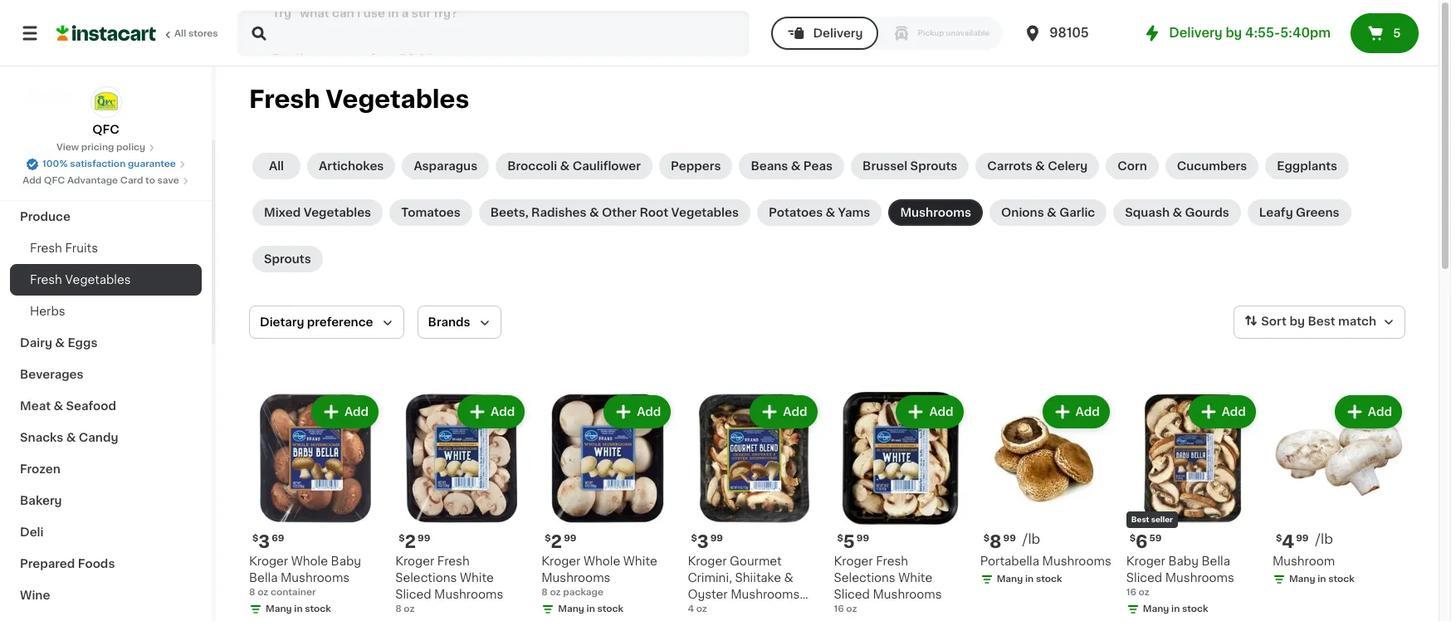 Task type: describe. For each thing, give the bounding box(es) containing it.
99 for 4 oz
[[711, 534, 723, 543]]

mushrooms inside kroger gourmet crimini, shiitake & oyster mushrooms blend
[[731, 589, 800, 601]]

peas
[[804, 160, 833, 172]]

delivery for delivery by 4:55-5:40pm
[[1170, 27, 1223, 39]]

by for sort
[[1290, 316, 1306, 327]]

eggplants link
[[1266, 153, 1350, 179]]

leafy
[[1260, 207, 1294, 218]]

many in stock for 3
[[266, 605, 331, 614]]

view pricing policy link
[[56, 141, 155, 154]]

1 horizontal spatial qfc
[[92, 124, 119, 135]]

artichokes
[[319, 160, 384, 172]]

2 for kroger fresh selections white sliced mushrooms
[[405, 533, 416, 551]]

4:55-
[[1246, 27, 1281, 39]]

prepared
[[20, 558, 75, 570]]

stock for 3
[[305, 605, 331, 614]]

product group containing 4
[[1273, 392, 1406, 590]]

pricing
[[81, 143, 114, 152]]

8 inside 'element'
[[990, 533, 1002, 551]]

7 add button from the left
[[1191, 397, 1255, 427]]

buy it again
[[47, 56, 117, 67]]

broccoli & cauliflower
[[508, 160, 641, 172]]

& left "other"
[[590, 207, 599, 218]]

kroger for kroger gourmet crimini, shiitake & oyster mushrooms blend
[[688, 556, 727, 567]]

policy
[[116, 143, 145, 152]]

dairy
[[20, 337, 52, 349]]

selections for 2
[[395, 572, 457, 584]]

snacks & candy link
[[10, 422, 202, 453]]

frozen
[[20, 463, 60, 475]]

1 product group from the left
[[249, 392, 382, 620]]

mixed vegetables link
[[252, 199, 383, 226]]

snacks & candy
[[20, 432, 118, 444]]

4 product group from the left
[[688, 392, 821, 617]]

2 $ from the left
[[399, 534, 405, 543]]

other
[[602, 207, 637, 218]]

3 for kroger gourmet crimini, shiitake & oyster mushrooms blend
[[697, 533, 709, 551]]

/lb inside "$8.99 per pound" 'element'
[[1023, 532, 1041, 546]]

peppers link
[[659, 153, 733, 179]]

carrots & celery link
[[976, 153, 1100, 179]]

8 add button from the left
[[1337, 397, 1401, 427]]

100% satisfaction guarantee
[[42, 159, 176, 169]]

& inside kroger gourmet crimini, shiitake & oyster mushrooms blend
[[784, 572, 794, 584]]

beans
[[751, 160, 788, 172]]

broccoli & cauliflower link
[[496, 153, 653, 179]]

dairy & eggs
[[20, 337, 98, 349]]

3 for kroger whole baby bella mushrooms
[[259, 533, 270, 551]]

in for 2
[[587, 605, 595, 614]]

dairy & eggs link
[[10, 327, 202, 359]]

kroger gourmet crimini, shiitake & oyster mushrooms blend
[[688, 556, 800, 617]]

dietary
[[260, 316, 304, 328]]

prepared foods link
[[10, 548, 202, 580]]

bakery link
[[10, 485, 202, 517]]

$ inside $ 4 99 /lb
[[1276, 534, 1283, 543]]

greens
[[1297, 207, 1340, 218]]

tomatoes
[[401, 207, 461, 218]]

many for 3
[[266, 605, 292, 614]]

seafood
[[66, 400, 116, 412]]

beets,
[[491, 207, 529, 218]]

kroger for kroger whole white mushrooms 8 oz package
[[542, 556, 581, 567]]

& for dairy & eggs
[[55, 337, 65, 349]]

kroger for kroger whole baby bella mushrooms 8 oz container
[[249, 556, 288, 567]]

vegetables up herbs link
[[65, 274, 131, 286]]

all stores
[[174, 29, 218, 38]]

gourmet
[[730, 556, 782, 567]]

8 inside kroger whole white mushrooms 8 oz package
[[542, 588, 548, 597]]

onions
[[1002, 207, 1045, 218]]

corn
[[1118, 160, 1148, 172]]

brussel
[[863, 160, 908, 172]]

fresh fruits
[[30, 243, 98, 254]]

onions & garlic
[[1002, 207, 1096, 218]]

sliced for 2
[[395, 589, 431, 601]]

$ 2 99 for kroger whole white mushrooms
[[545, 533, 577, 551]]

vegetables down peppers link
[[672, 207, 739, 218]]

mushrooms inside kroger whole baby bella mushrooms 8 oz container
[[281, 572, 350, 584]]

mushrooms link
[[889, 199, 983, 226]]

1 vertical spatial qfc
[[44, 176, 65, 185]]

white inside kroger whole white mushrooms 8 oz package
[[624, 556, 658, 567]]

100%
[[42, 159, 68, 169]]

add for seventh product group from the right
[[491, 406, 515, 418]]

16 inside the kroger baby bella sliced mushrooms 16 oz
[[1127, 588, 1137, 597]]

qfc logo image
[[90, 86, 122, 118]]

& for squash & gourds
[[1173, 207, 1183, 218]]

potatoes & yams link
[[757, 199, 882, 226]]

$4.99 per pound element
[[1273, 532, 1406, 553]]

whole for 2
[[584, 556, 621, 567]]

portabella mushrooms
[[981, 556, 1112, 567]]

kroger baby bella sliced mushrooms 16 oz
[[1127, 556, 1235, 597]]

2 add button from the left
[[459, 397, 523, 427]]

beets, radishes & other root vegetables
[[491, 207, 739, 218]]

& for onions & garlic
[[1047, 207, 1057, 218]]

3 product group from the left
[[542, 392, 675, 620]]

oyster
[[688, 589, 728, 601]]

satisfaction
[[70, 159, 126, 169]]

brussel sprouts
[[863, 160, 958, 172]]

sliced inside the kroger baby bella sliced mushrooms 16 oz
[[1127, 572, 1163, 584]]

potatoes & yams
[[769, 207, 871, 218]]

oz inside kroger fresh selections white sliced mushrooms 8 oz
[[404, 605, 415, 614]]

broccoli
[[508, 160, 557, 172]]

$ inside $ 3 99
[[691, 534, 697, 543]]

best for best match
[[1308, 316, 1336, 327]]

5 button
[[1351, 13, 1419, 53]]

fresh inside kroger fresh selections white sliced mushrooms 8 oz
[[438, 556, 470, 567]]

product group containing 8
[[981, 392, 1114, 590]]

sliced for 5
[[834, 589, 870, 601]]

fresh inside kroger fresh selections white sliced mushrooms 16 oz
[[876, 556, 909, 567]]

delivery button
[[772, 17, 878, 50]]

garlic
[[1060, 207, 1096, 218]]

brands
[[428, 316, 471, 328]]

$ inside $ 3 69
[[252, 534, 259, 543]]

5 add button from the left
[[898, 397, 962, 427]]

& for carrots & celery
[[1036, 160, 1045, 172]]

$ 3 69
[[252, 533, 284, 551]]

add for first product group from left
[[345, 406, 369, 418]]

best match
[[1308, 316, 1377, 327]]

mushrooms inside the kroger baby bella sliced mushrooms 16 oz
[[1166, 572, 1235, 584]]

thanksgiving link
[[10, 169, 202, 201]]

vegetables up artichokes
[[326, 87, 470, 111]]

eggplants
[[1278, 160, 1338, 172]]

peppers
[[671, 160, 721, 172]]

save
[[157, 176, 179, 185]]

selections for 5
[[834, 572, 896, 584]]

mixed
[[264, 207, 301, 218]]

bakery
[[20, 495, 62, 507]]

add for product group containing 6
[[1222, 406, 1247, 418]]

many in stock for 6
[[1143, 605, 1209, 614]]

add for product group containing 8
[[1076, 406, 1100, 418]]

fruits
[[65, 243, 98, 254]]

celery
[[1048, 160, 1088, 172]]

oz inside kroger fresh selections white sliced mushrooms 16 oz
[[847, 605, 858, 614]]

dietary preference
[[260, 316, 373, 328]]

$ 4 99 /lb
[[1276, 532, 1334, 551]]

delivery for delivery
[[813, 27, 863, 39]]

produce
[[20, 211, 71, 223]]

sprouts inside brussel sprouts link
[[911, 160, 958, 172]]

whole for 3
[[291, 556, 328, 567]]

deli link
[[10, 517, 202, 548]]

many in stock down the mushroom on the bottom
[[1290, 575, 1355, 584]]

mushrooms inside "link"
[[901, 207, 972, 218]]

white for 2
[[460, 572, 494, 584]]

99 for 16 oz
[[857, 534, 870, 543]]

qfc link
[[90, 86, 122, 138]]

snacks
[[20, 432, 63, 444]]

product group containing 6
[[1127, 392, 1260, 620]]

wine link
[[10, 580, 202, 611]]

many in stock down portabella mushrooms
[[997, 575, 1063, 584]]

kroger for kroger baby bella sliced mushrooms 16 oz
[[1127, 556, 1166, 567]]

corn link
[[1106, 153, 1159, 179]]

produce link
[[10, 201, 202, 233]]

sprouts inside sprouts 'link'
[[264, 253, 311, 265]]

delivery by 4:55-5:40pm link
[[1143, 23, 1331, 43]]

leafy greens link
[[1248, 199, 1352, 226]]

in down portabella mushrooms
[[1026, 575, 1034, 584]]

herbs
[[30, 306, 65, 317]]

dietary preference button
[[249, 306, 404, 339]]



Task type: locate. For each thing, give the bounding box(es) containing it.
$8.99 per pound element
[[981, 532, 1114, 553]]

all
[[174, 29, 186, 38], [269, 160, 284, 172]]

all link
[[252, 153, 301, 179]]

1 horizontal spatial sprouts
[[911, 160, 958, 172]]

2 3 from the left
[[697, 533, 709, 551]]

many for 6
[[1143, 605, 1170, 614]]

all up mixed
[[269, 160, 284, 172]]

$
[[252, 534, 259, 543], [399, 534, 405, 543], [545, 534, 551, 543], [691, 534, 697, 543], [838, 534, 844, 543], [984, 534, 990, 543], [1130, 534, 1136, 543], [1276, 534, 1283, 543]]

2 whole from the left
[[584, 556, 621, 567]]

Search field
[[239, 12, 749, 55]]

1 99 from the left
[[418, 534, 430, 543]]

$ 8 99
[[984, 533, 1016, 551]]

2 horizontal spatial sliced
[[1127, 572, 1163, 584]]

1 vertical spatial best
[[1132, 516, 1150, 523]]

$ inside $ 8 99
[[984, 534, 990, 543]]

$ left 69 at the left
[[252, 534, 259, 543]]

1 horizontal spatial 5
[[1394, 27, 1401, 39]]

4 inside $ 4 99 /lb
[[1283, 533, 1295, 551]]

prepared foods
[[20, 558, 115, 570]]

1 vertical spatial all
[[269, 160, 284, 172]]

in down the mushroom on the bottom
[[1318, 575, 1327, 584]]

1 horizontal spatial $ 2 99
[[545, 533, 577, 551]]

99 inside $ 3 99
[[711, 534, 723, 543]]

whole inside kroger whole baby bella mushrooms 8 oz container
[[291, 556, 328, 567]]

white inside kroger fresh selections white sliced mushrooms 8 oz
[[460, 572, 494, 584]]

1 $ 2 99 from the left
[[399, 533, 430, 551]]

5 $ from the left
[[838, 534, 844, 543]]

1 vertical spatial 5
[[844, 533, 855, 551]]

all for all
[[269, 160, 284, 172]]

bella
[[1202, 556, 1231, 567], [249, 572, 278, 584]]

99 inside $ 8 99
[[1004, 534, 1016, 543]]

delivery inside button
[[813, 27, 863, 39]]

recipes
[[20, 148, 69, 159]]

many down the kroger baby bella sliced mushrooms 16 oz at right
[[1143, 605, 1170, 614]]

8 $ from the left
[[1276, 534, 1283, 543]]

many in stock down package
[[558, 605, 624, 614]]

99 up portabella
[[1004, 534, 1016, 543]]

4 kroger from the left
[[688, 556, 727, 567]]

1 horizontal spatial sliced
[[834, 589, 870, 601]]

by right sort on the bottom
[[1290, 316, 1306, 327]]

oz inside kroger whole baby bella mushrooms 8 oz container
[[258, 588, 269, 597]]

product group containing 5
[[834, 392, 967, 616]]

sliced inside kroger fresh selections white sliced mushrooms 8 oz
[[395, 589, 431, 601]]

product group
[[249, 392, 382, 620], [395, 392, 528, 621], [542, 392, 675, 620], [688, 392, 821, 617], [834, 392, 967, 616], [981, 392, 1114, 590], [1127, 392, 1260, 620], [1273, 392, 1406, 590]]

1 horizontal spatial 16
[[1127, 588, 1137, 597]]

0 vertical spatial 16
[[1127, 588, 1137, 597]]

16 down 6
[[1127, 588, 1137, 597]]

0 vertical spatial by
[[1226, 27, 1243, 39]]

sliced inside kroger fresh selections white sliced mushrooms 16 oz
[[834, 589, 870, 601]]

99 inside $ 4 99 /lb
[[1297, 534, 1309, 543]]

preference
[[307, 316, 373, 328]]

0 horizontal spatial sliced
[[395, 589, 431, 601]]

16 inside kroger fresh selections white sliced mushrooms 16 oz
[[834, 605, 844, 614]]

5 kroger from the left
[[834, 556, 873, 567]]

5 99 from the left
[[1004, 534, 1016, 543]]

package
[[563, 588, 604, 597]]

&
[[560, 160, 570, 172], [791, 160, 801, 172], [1036, 160, 1045, 172], [590, 207, 599, 218], [826, 207, 836, 218], [1047, 207, 1057, 218], [1173, 207, 1183, 218], [55, 337, 65, 349], [54, 400, 63, 412], [66, 432, 76, 444], [784, 572, 794, 584]]

& right the shiitake
[[784, 572, 794, 584]]

whole inside kroger whole white mushrooms 8 oz package
[[584, 556, 621, 567]]

in
[[1026, 575, 1034, 584], [1318, 575, 1327, 584], [294, 605, 303, 614], [587, 605, 595, 614], [1172, 605, 1180, 614]]

kroger inside kroger whole baby bella mushrooms 8 oz container
[[249, 556, 288, 567]]

$ up kroger fresh selections white sliced mushrooms 16 oz
[[838, 534, 844, 543]]

99 up the mushroom on the bottom
[[1297, 534, 1309, 543]]

5:40pm
[[1281, 27, 1331, 39]]

99 for 8 oz package
[[564, 534, 577, 543]]

by for delivery
[[1226, 27, 1243, 39]]

1 kroger from the left
[[249, 556, 288, 567]]

by
[[1226, 27, 1243, 39], [1290, 316, 1306, 327]]

0 vertical spatial all
[[174, 29, 186, 38]]

brands button
[[417, 306, 501, 339]]

$ 2 99 up kroger fresh selections white sliced mushrooms 8 oz
[[399, 533, 430, 551]]

1 baby from the left
[[331, 556, 361, 567]]

in for 6
[[1172, 605, 1180, 614]]

meat & seafood
[[20, 400, 116, 412]]

stores
[[188, 29, 218, 38]]

kroger whole white mushrooms 8 oz package
[[542, 556, 658, 597]]

onions & garlic link
[[990, 199, 1107, 226]]

1 horizontal spatial whole
[[584, 556, 621, 567]]

kroger for kroger fresh selections white sliced mushrooms 16 oz
[[834, 556, 873, 567]]

1 $ from the left
[[252, 534, 259, 543]]

/lb up portabella mushrooms
[[1023, 532, 1041, 546]]

kroger whole baby bella mushrooms 8 oz container
[[249, 556, 361, 597]]

1 horizontal spatial /lb
[[1316, 532, 1334, 546]]

add qfc advantage card to save link
[[23, 174, 189, 188]]

foods
[[78, 558, 115, 570]]

0 horizontal spatial baby
[[331, 556, 361, 567]]

0 vertical spatial qfc
[[92, 124, 119, 135]]

2 99 from the left
[[564, 534, 577, 543]]

oz
[[258, 588, 269, 597], [550, 588, 561, 597], [1139, 588, 1150, 597], [404, 605, 415, 614], [697, 605, 707, 614], [847, 605, 858, 614]]

stock for 2
[[598, 605, 624, 614]]

16
[[1127, 588, 1137, 597], [834, 605, 844, 614]]

2 horizontal spatial white
[[899, 572, 933, 584]]

/lb inside $ 4 99 /lb
[[1316, 532, 1334, 546]]

kroger inside kroger whole white mushrooms 8 oz package
[[542, 556, 581, 567]]

& for broccoli & cauliflower
[[560, 160, 570, 172]]

add qfc advantage card to save
[[23, 176, 179, 185]]

sort by
[[1262, 316, 1306, 327]]

2 2 from the left
[[551, 533, 562, 551]]

1 horizontal spatial selections
[[834, 572, 896, 584]]

$ up kroger fresh selections white sliced mushrooms 8 oz
[[399, 534, 405, 543]]

6
[[1136, 533, 1148, 551]]

99 up kroger fresh selections white sliced mushrooms 8 oz
[[418, 534, 430, 543]]

& left peas
[[791, 160, 801, 172]]

brussel sprouts link
[[851, 153, 970, 179]]

to
[[145, 176, 155, 185]]

3 left 69 at the left
[[259, 533, 270, 551]]

frozen link
[[10, 453, 202, 485]]

kroger inside kroger fresh selections white sliced mushrooms 8 oz
[[395, 556, 435, 567]]

kroger inside the kroger baby bella sliced mushrooms 16 oz
[[1127, 556, 1166, 567]]

1 horizontal spatial fresh vegetables
[[249, 87, 470, 111]]

bella inside the kroger baby bella sliced mushrooms 16 oz
[[1202, 556, 1231, 567]]

mushrooms inside kroger fresh selections white sliced mushrooms 16 oz
[[873, 589, 942, 601]]

many in stock for 2
[[558, 605, 624, 614]]

2 kroger from the left
[[395, 556, 435, 567]]

8 inside kroger fresh selections white sliced mushrooms 8 oz
[[395, 605, 402, 614]]

by inside 'best match sort by' field
[[1290, 316, 1306, 327]]

best
[[1308, 316, 1336, 327], [1132, 516, 1150, 523]]

1 add button from the left
[[313, 397, 377, 427]]

card
[[120, 176, 143, 185]]

99 up kroger fresh selections white sliced mushrooms 16 oz
[[857, 534, 870, 543]]

& for beans & peas
[[791, 160, 801, 172]]

99 up kroger whole white mushrooms 8 oz package
[[564, 534, 577, 543]]

sprouts up "mushrooms" "link" on the top right
[[911, 160, 958, 172]]

sliced
[[1127, 572, 1163, 584], [395, 589, 431, 601], [834, 589, 870, 601]]

1 vertical spatial bella
[[249, 572, 278, 584]]

kroger inside kroger gourmet crimini, shiitake & oyster mushrooms blend
[[688, 556, 727, 567]]

crimini,
[[688, 572, 732, 584]]

$ 3 99
[[691, 533, 723, 551]]

6 add button from the left
[[1044, 397, 1109, 427]]

shiitake
[[735, 572, 781, 584]]

qfc up the 'view pricing policy' link at the top left of the page
[[92, 124, 119, 135]]

oz inside kroger whole white mushrooms 8 oz package
[[550, 588, 561, 597]]

best left the seller
[[1132, 516, 1150, 523]]

0 horizontal spatial /lb
[[1023, 532, 1041, 546]]

2
[[405, 533, 416, 551], [551, 533, 562, 551]]

5 inside button
[[1394, 27, 1401, 39]]

1 vertical spatial 4
[[688, 605, 694, 614]]

1 horizontal spatial 4
[[1283, 533, 1295, 551]]

add for product group containing 5
[[930, 406, 954, 418]]

/lb up the mushroom on the bottom
[[1316, 532, 1334, 546]]

best left 'match'
[[1308, 316, 1336, 327]]

$ up crimini,
[[691, 534, 697, 543]]

4 $ from the left
[[691, 534, 697, 543]]

None search field
[[238, 10, 750, 56]]

2 /lb from the left
[[1316, 532, 1334, 546]]

0 horizontal spatial 4
[[688, 605, 694, 614]]

stock down the kroger baby bella sliced mushrooms 16 oz at right
[[1183, 605, 1209, 614]]

lists
[[47, 89, 75, 100]]

beans & peas
[[751, 160, 833, 172]]

0 horizontal spatial 2
[[405, 533, 416, 551]]

1 horizontal spatial best
[[1308, 316, 1336, 327]]

0 horizontal spatial best
[[1132, 516, 1150, 523]]

0 vertical spatial bella
[[1202, 556, 1231, 567]]

squash & gourds
[[1126, 207, 1230, 218]]

4 add button from the left
[[752, 397, 816, 427]]

kroger for kroger fresh selections white sliced mushrooms 8 oz
[[395, 556, 435, 567]]

1 whole from the left
[[291, 556, 328, 567]]

$ 2 99 up kroger whole white mushrooms 8 oz package
[[545, 533, 577, 551]]

beets, radishes & other root vegetables link
[[479, 199, 751, 226]]

99 for 8 oz
[[418, 534, 430, 543]]

guarantee
[[128, 159, 176, 169]]

1 horizontal spatial all
[[269, 160, 284, 172]]

many for 2
[[558, 605, 585, 614]]

2 up kroger whole white mushrooms 8 oz package
[[551, 533, 562, 551]]

bella inside kroger whole baby bella mushrooms 8 oz container
[[249, 572, 278, 584]]

selections
[[395, 572, 457, 584], [834, 572, 896, 584]]

$ 6 59
[[1130, 533, 1162, 551]]

add for 4th product group from left
[[783, 406, 808, 418]]

asparagus link
[[402, 153, 489, 179]]

5 inside product group
[[844, 533, 855, 551]]

beverages link
[[10, 359, 202, 390]]

3 add button from the left
[[606, 397, 670, 427]]

1 horizontal spatial by
[[1290, 316, 1306, 327]]

99 up crimini,
[[711, 534, 723, 543]]

1 horizontal spatial 3
[[697, 533, 709, 551]]

kroger inside kroger fresh selections white sliced mushrooms 16 oz
[[834, 556, 873, 567]]

2 up kroger fresh selections white sliced mushrooms 8 oz
[[405, 533, 416, 551]]

add for sixth product group from the right
[[637, 406, 661, 418]]

best for best seller
[[1132, 516, 1150, 523]]

mixed vegetables
[[264, 207, 371, 218]]

$ inside $ 6 59
[[1130, 534, 1136, 543]]

stock
[[1036, 575, 1063, 584], [1329, 575, 1355, 584], [305, 605, 331, 614], [598, 605, 624, 614], [1183, 605, 1209, 614]]

0 horizontal spatial sprouts
[[264, 253, 311, 265]]

many in stock down container on the left bottom of the page
[[266, 605, 331, 614]]

yams
[[838, 207, 871, 218]]

service type group
[[772, 17, 1004, 50]]

stock down the $4.99 per pound element
[[1329, 575, 1355, 584]]

1 horizontal spatial white
[[624, 556, 658, 567]]

0 horizontal spatial 16
[[834, 605, 844, 614]]

0 horizontal spatial $ 2 99
[[399, 533, 430, 551]]

mushrooms inside kroger whole white mushrooms 8 oz package
[[542, 572, 611, 584]]

6 kroger from the left
[[1127, 556, 1166, 567]]

selections inside kroger fresh selections white sliced mushrooms 16 oz
[[834, 572, 896, 584]]

mushrooms inside kroger fresh selections white sliced mushrooms 8 oz
[[434, 589, 504, 601]]

& left garlic
[[1047, 207, 1057, 218]]

many down container on the left bottom of the page
[[266, 605, 292, 614]]

0 vertical spatial best
[[1308, 316, 1336, 327]]

stock down container on the left bottom of the page
[[305, 605, 331, 614]]

0 horizontal spatial whole
[[291, 556, 328, 567]]

5 product group from the left
[[834, 392, 967, 616]]

$ 5 99
[[838, 533, 870, 551]]

0 horizontal spatial bella
[[249, 572, 278, 584]]

squash & gourds link
[[1114, 199, 1242, 226]]

4 up the mushroom on the bottom
[[1283, 533, 1295, 551]]

selections inside kroger fresh selections white sliced mushrooms 8 oz
[[395, 572, 457, 584]]

& left yams
[[826, 207, 836, 218]]

1 selections from the left
[[395, 572, 457, 584]]

stock for 6
[[1183, 605, 1209, 614]]

many
[[997, 575, 1023, 584], [1290, 575, 1316, 584], [266, 605, 292, 614], [558, 605, 585, 614], [1143, 605, 1170, 614]]

sort
[[1262, 316, 1287, 327]]

fresh vegetables
[[249, 87, 470, 111], [30, 274, 131, 286]]

$ up kroger whole white mushrooms 8 oz package
[[545, 534, 551, 543]]

Best match Sort by field
[[1234, 306, 1406, 339]]

1 vertical spatial 16
[[834, 605, 844, 614]]

baby inside the kroger baby bella sliced mushrooms 16 oz
[[1169, 556, 1199, 567]]

mushroom
[[1273, 556, 1336, 567]]

99 inside $ 5 99
[[857, 534, 870, 543]]

vegetables down artichokes link
[[304, 207, 371, 218]]

$ up portabella
[[984, 534, 990, 543]]

0 vertical spatial 5
[[1394, 27, 1401, 39]]

add for product group containing 4
[[1369, 406, 1393, 418]]

0 horizontal spatial fresh vegetables
[[30, 274, 131, 286]]

all for all stores
[[174, 29, 186, 38]]

98105
[[1050, 27, 1089, 39]]

1 3 from the left
[[259, 533, 270, 551]]

0 vertical spatial fresh vegetables
[[249, 87, 470, 111]]

best inside field
[[1308, 316, 1336, 327]]

eggs
[[68, 337, 98, 349]]

instacart logo image
[[56, 23, 156, 43]]

5
[[1394, 27, 1401, 39], [844, 533, 855, 551]]

$ 2 99 for kroger fresh selections white sliced mushrooms
[[399, 533, 430, 551]]

potatoes
[[769, 207, 823, 218]]

fresh vegetables up artichokes
[[249, 87, 470, 111]]

whole up container on the left bottom of the page
[[291, 556, 328, 567]]

& right broccoli
[[560, 160, 570, 172]]

tomatoes link
[[390, 199, 472, 226]]

sprouts link
[[252, 246, 323, 272]]

7 product group from the left
[[1127, 392, 1260, 620]]

kroger fresh selections white sliced mushrooms 8 oz
[[395, 556, 504, 614]]

1 horizontal spatial delivery
[[1170, 27, 1223, 39]]

1 horizontal spatial bella
[[1202, 556, 1231, 567]]

0 vertical spatial sprouts
[[911, 160, 958, 172]]

artichokes link
[[307, 153, 396, 179]]

in down the kroger baby bella sliced mushrooms 16 oz at right
[[1172, 605, 1180, 614]]

0 horizontal spatial white
[[460, 572, 494, 584]]

8 product group from the left
[[1273, 392, 1406, 590]]

oz inside the kroger baby bella sliced mushrooms 16 oz
[[1139, 588, 1150, 597]]

2 for kroger whole white mushrooms
[[551, 533, 562, 551]]

4
[[1283, 533, 1295, 551], [688, 605, 694, 614]]

8 inside kroger whole baby bella mushrooms 8 oz container
[[249, 588, 255, 597]]

many in stock down the kroger baby bella sliced mushrooms 16 oz at right
[[1143, 605, 1209, 614]]

& for potatoes & yams
[[826, 207, 836, 218]]

whole up package
[[584, 556, 621, 567]]

herbs link
[[10, 296, 202, 327]]

candy
[[79, 432, 118, 444]]

3 99 from the left
[[711, 534, 723, 543]]

1 2 from the left
[[405, 533, 416, 551]]

& left the eggs
[[55, 337, 65, 349]]

0 horizontal spatial qfc
[[44, 176, 65, 185]]

asparagus
[[414, 160, 478, 172]]

3 $ from the left
[[545, 534, 551, 543]]

6 $ from the left
[[984, 534, 990, 543]]

many down portabella
[[997, 575, 1023, 584]]

in down container on the left bottom of the page
[[294, 605, 303, 614]]

baby
[[331, 556, 361, 567], [1169, 556, 1199, 567]]

& right meat
[[54, 400, 63, 412]]

sprouts down mixed
[[264, 253, 311, 265]]

qfc down 100%
[[44, 176, 65, 185]]

6 99 from the left
[[1297, 534, 1309, 543]]

0 horizontal spatial all
[[174, 29, 186, 38]]

in for 3
[[294, 605, 303, 614]]

2 baby from the left
[[1169, 556, 1199, 567]]

3 kroger from the left
[[542, 556, 581, 567]]

4 down oyster
[[688, 605, 694, 614]]

4 99 from the left
[[857, 534, 870, 543]]

recipes link
[[10, 138, 202, 169]]

2 product group from the left
[[395, 392, 528, 621]]

0 horizontal spatial selections
[[395, 572, 457, 584]]

all left the stores
[[174, 29, 186, 38]]

white for 5
[[899, 572, 933, 584]]

$ inside $ 5 99
[[838, 534, 844, 543]]

by left 4:55- on the top
[[1226, 27, 1243, 39]]

buy it again link
[[10, 45, 202, 78]]

beans & peas link
[[740, 153, 845, 179]]

1 horizontal spatial 2
[[551, 533, 562, 551]]

in down package
[[587, 605, 595, 614]]

$ up the mushroom on the bottom
[[1276, 534, 1283, 543]]

baby inside kroger whole baby bella mushrooms 8 oz container
[[331, 556, 361, 567]]

many down package
[[558, 605, 585, 614]]

advantage
[[67, 176, 118, 185]]

69
[[272, 534, 284, 543]]

& for meat & seafood
[[54, 400, 63, 412]]

1 vertical spatial fresh vegetables
[[30, 274, 131, 286]]

stock down portabella mushrooms
[[1036, 575, 1063, 584]]

1 horizontal spatial baby
[[1169, 556, 1199, 567]]

7 $ from the left
[[1130, 534, 1136, 543]]

& left candy in the bottom left of the page
[[66, 432, 76, 444]]

0 vertical spatial 4
[[1283, 533, 1295, 551]]

it
[[73, 56, 81, 67]]

0 horizontal spatial 3
[[259, 533, 270, 551]]

0 horizontal spatial 5
[[844, 533, 855, 551]]

stock down package
[[598, 605, 624, 614]]

& for snacks & candy
[[66, 432, 76, 444]]

many down the mushroom on the bottom
[[1290, 575, 1316, 584]]

white
[[624, 556, 658, 567], [460, 572, 494, 584], [899, 572, 933, 584]]

2 selections from the left
[[834, 572, 896, 584]]

1 /lb from the left
[[1023, 532, 1041, 546]]

beverages
[[20, 369, 84, 380]]

6 product group from the left
[[981, 392, 1114, 590]]

2 $ 2 99 from the left
[[545, 533, 577, 551]]

0 horizontal spatial delivery
[[813, 27, 863, 39]]

fresh vegetables down fruits
[[30, 274, 131, 286]]

1 vertical spatial by
[[1290, 316, 1306, 327]]

$ left 59
[[1130, 534, 1136, 543]]

0 horizontal spatial by
[[1226, 27, 1243, 39]]

1 vertical spatial sprouts
[[264, 253, 311, 265]]

& left 'celery'
[[1036, 160, 1045, 172]]

white inside kroger fresh selections white sliced mushrooms 16 oz
[[899, 572, 933, 584]]

by inside delivery by 4:55-5:40pm link
[[1226, 27, 1243, 39]]

3 up crimini,
[[697, 533, 709, 551]]

16 down $ 5 99
[[834, 605, 844, 614]]

& left gourds on the right of page
[[1173, 207, 1183, 218]]



Task type: vqa. For each thing, say whether or not it's contained in the screenshot.
buy it again
yes



